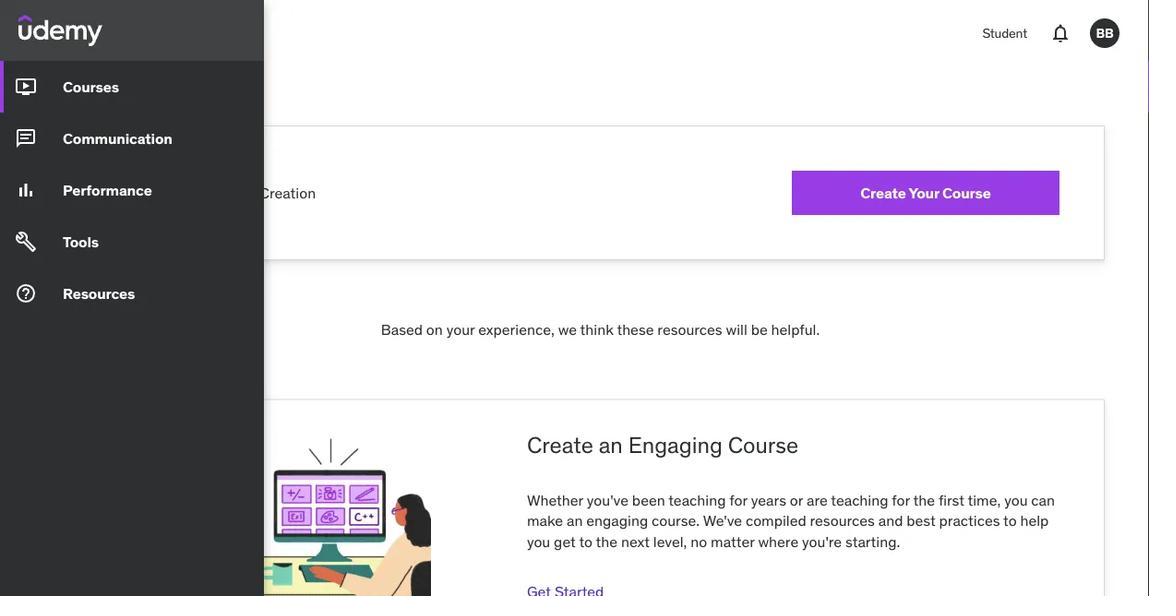 Task type: locate. For each thing, give the bounding box(es) containing it.
engaging
[[628, 431, 723, 459]]

0 horizontal spatial for
[[729, 491, 747, 509]]

0 vertical spatial an
[[599, 431, 623, 459]]

resources up the you're
[[810, 511, 875, 530]]

to left help
[[1003, 511, 1017, 530]]

create your course
[[860, 183, 991, 202]]

you've
[[587, 491, 629, 509]]

the up best
[[913, 491, 935, 509]]

course right 'into'
[[209, 183, 256, 202]]

0 horizontal spatial an
[[567, 511, 583, 530]]

compiled
[[746, 511, 806, 530]]

for up we've
[[729, 491, 747, 509]]

for up 'and'
[[892, 491, 910, 509]]

notifications image
[[1049, 22, 1072, 44]]

course.
[[652, 511, 700, 530]]

medium image inside courses link
[[15, 76, 37, 98]]

1 vertical spatial to
[[579, 532, 592, 551]]

creation
[[259, 183, 316, 202]]

starting.
[[845, 532, 900, 551]]

create for create an engaging course
[[527, 431, 593, 459]]

4 medium image from the top
[[15, 231, 37, 253]]

0 horizontal spatial to
[[579, 532, 592, 551]]

create an engaging course
[[527, 431, 798, 459]]

medium image for tools
[[15, 231, 37, 253]]

resources left will
[[657, 320, 722, 339]]

based
[[381, 320, 423, 339]]

and
[[878, 511, 903, 530]]

resources
[[63, 284, 135, 303]]

1 horizontal spatial resources
[[810, 511, 875, 530]]

you down the make
[[527, 532, 550, 551]]

performance link
[[0, 164, 264, 216]]

0 horizontal spatial you
[[527, 532, 550, 551]]

an up you've
[[599, 431, 623, 459]]

bb link
[[1083, 11, 1127, 55]]

medium image inside tools link
[[15, 231, 37, 253]]

medium image up medium icon
[[15, 231, 37, 253]]

communication
[[63, 129, 172, 148]]

first
[[939, 491, 964, 509]]

3 medium image from the top
[[15, 179, 37, 201]]

1 horizontal spatial create
[[860, 183, 906, 202]]

1 horizontal spatial the
[[913, 491, 935, 509]]

1 vertical spatial resources
[[810, 511, 875, 530]]

you
[[1004, 491, 1028, 509], [527, 532, 550, 551]]

0 horizontal spatial create
[[527, 431, 593, 459]]

1 horizontal spatial for
[[892, 491, 910, 509]]

medium image left courses
[[15, 76, 37, 98]]

whether you've been teaching for years or are teaching for the first time, you can make an engaging course. we've compiled resources and best practices to help you get to the next level, no matter where you're starting.
[[527, 491, 1055, 551]]

1 horizontal spatial course
[[728, 431, 798, 459]]

create up whether
[[527, 431, 593, 459]]

medium image inside the performance link
[[15, 179, 37, 201]]

medium image inside the communication link
[[15, 128, 37, 150]]

medium image
[[15, 76, 37, 98], [15, 128, 37, 150], [15, 179, 37, 201], [15, 231, 37, 253]]

course right your
[[942, 183, 991, 202]]

you left can at the right bottom of the page
[[1004, 491, 1028, 509]]

1 horizontal spatial you
[[1004, 491, 1028, 509]]

create left your
[[860, 183, 906, 202]]

can
[[1031, 491, 1055, 509]]

course
[[209, 183, 256, 202], [942, 183, 991, 202], [728, 431, 798, 459]]

1 vertical spatial an
[[567, 511, 583, 530]]

to
[[1003, 511, 1017, 530], [579, 532, 592, 551]]

medium image left the communication
[[15, 128, 37, 150]]

resources link
[[0, 268, 264, 319]]

whether
[[527, 491, 583, 509]]

years
[[751, 491, 786, 509]]

be
[[751, 320, 768, 339]]

on
[[426, 320, 443, 339]]

an
[[599, 431, 623, 459], [567, 511, 583, 530]]

medium image left performance at the left of the page
[[15, 179, 37, 201]]

where
[[758, 532, 799, 551]]

2 horizontal spatial course
[[942, 183, 991, 202]]

teaching
[[668, 491, 726, 509], [831, 491, 888, 509]]

0 horizontal spatial the
[[596, 532, 617, 551]]

1 medium image from the top
[[15, 76, 37, 98]]

0 vertical spatial create
[[860, 183, 906, 202]]

1 vertical spatial create
[[527, 431, 593, 459]]

student link
[[971, 11, 1038, 55]]

1 vertical spatial you
[[527, 532, 550, 551]]

an up get
[[567, 511, 583, 530]]

to right get
[[579, 532, 592, 551]]

into
[[180, 183, 205, 202]]

no
[[691, 532, 707, 551]]

your
[[909, 183, 939, 202]]

for
[[729, 491, 747, 509], [892, 491, 910, 509]]

the down the engaging
[[596, 532, 617, 551]]

the
[[913, 491, 935, 509], [596, 532, 617, 551]]

bb
[[1096, 25, 1114, 41]]

tools link
[[0, 216, 264, 268]]

medium image for communication
[[15, 128, 37, 150]]

1 vertical spatial the
[[596, 532, 617, 551]]

course up years
[[728, 431, 798, 459]]

communication link
[[0, 113, 264, 164]]

create
[[860, 183, 906, 202], [527, 431, 593, 459]]

1 horizontal spatial teaching
[[831, 491, 888, 509]]

we
[[558, 320, 577, 339]]

0 vertical spatial resources
[[657, 320, 722, 339]]

resources
[[657, 320, 722, 339], [810, 511, 875, 530]]

teaching up 'and'
[[831, 491, 888, 509]]

these
[[617, 320, 654, 339]]

0 horizontal spatial teaching
[[668, 491, 726, 509]]

course for into
[[209, 183, 256, 202]]

0 vertical spatial the
[[913, 491, 935, 509]]

teaching up the course.
[[668, 491, 726, 509]]

1 horizontal spatial to
[[1003, 511, 1017, 530]]

2 medium image from the top
[[15, 128, 37, 150]]

0 horizontal spatial course
[[209, 183, 256, 202]]

2 teaching from the left
[[831, 491, 888, 509]]



Task type: vqa. For each thing, say whether or not it's contained in the screenshot.
the top Coupon Icon
no



Task type: describe. For each thing, give the bounding box(es) containing it.
based on your experience, we think these resources will be helpful.
[[381, 320, 820, 339]]

2 for from the left
[[892, 491, 910, 509]]

tools
[[63, 232, 99, 251]]

create your course link
[[792, 171, 1060, 215]]

0 vertical spatial to
[[1003, 511, 1017, 530]]

course for your
[[942, 183, 991, 202]]

helpful.
[[771, 320, 820, 339]]

medium image for performance
[[15, 179, 37, 201]]

your
[[446, 320, 475, 339]]

0 horizontal spatial resources
[[657, 320, 722, 339]]

level,
[[653, 532, 687, 551]]

get
[[554, 532, 576, 551]]

help
[[1020, 511, 1049, 530]]

think
[[580, 320, 614, 339]]

1 horizontal spatial an
[[599, 431, 623, 459]]

resources inside whether you've been teaching for years or are teaching for the first time, you can make an engaging course. we've compiled resources and best practices to help you get to the next level, no matter where you're starting.
[[810, 511, 875, 530]]

student
[[982, 25, 1027, 41]]

are
[[807, 491, 828, 509]]

1 for from the left
[[729, 491, 747, 509]]

jump into course creation
[[141, 183, 316, 202]]

or
[[790, 491, 803, 509]]

will
[[726, 320, 747, 339]]

an inside whether you've been teaching for years or are teaching for the first time, you can make an engaging course. we've compiled resources and best practices to help you get to the next level, no matter where you're starting.
[[567, 511, 583, 530]]

performance
[[63, 180, 152, 199]]

jump
[[141, 183, 176, 202]]

next
[[621, 532, 650, 551]]

time,
[[968, 491, 1001, 509]]

udemy image
[[18, 15, 102, 46]]

1 teaching from the left
[[668, 491, 726, 509]]

matter
[[711, 532, 755, 551]]

experience,
[[478, 320, 554, 339]]

we've
[[703, 511, 742, 530]]

courses
[[63, 77, 119, 96]]

practices
[[939, 511, 1000, 530]]

make
[[527, 511, 563, 530]]

medium image for courses
[[15, 76, 37, 98]]

you're
[[802, 532, 842, 551]]

create for create your course
[[860, 183, 906, 202]]

courses link
[[0, 61, 264, 113]]

medium image
[[15, 283, 37, 305]]

0 vertical spatial you
[[1004, 491, 1028, 509]]

been
[[632, 491, 665, 509]]

best
[[907, 511, 936, 530]]

engaging
[[586, 511, 648, 530]]



